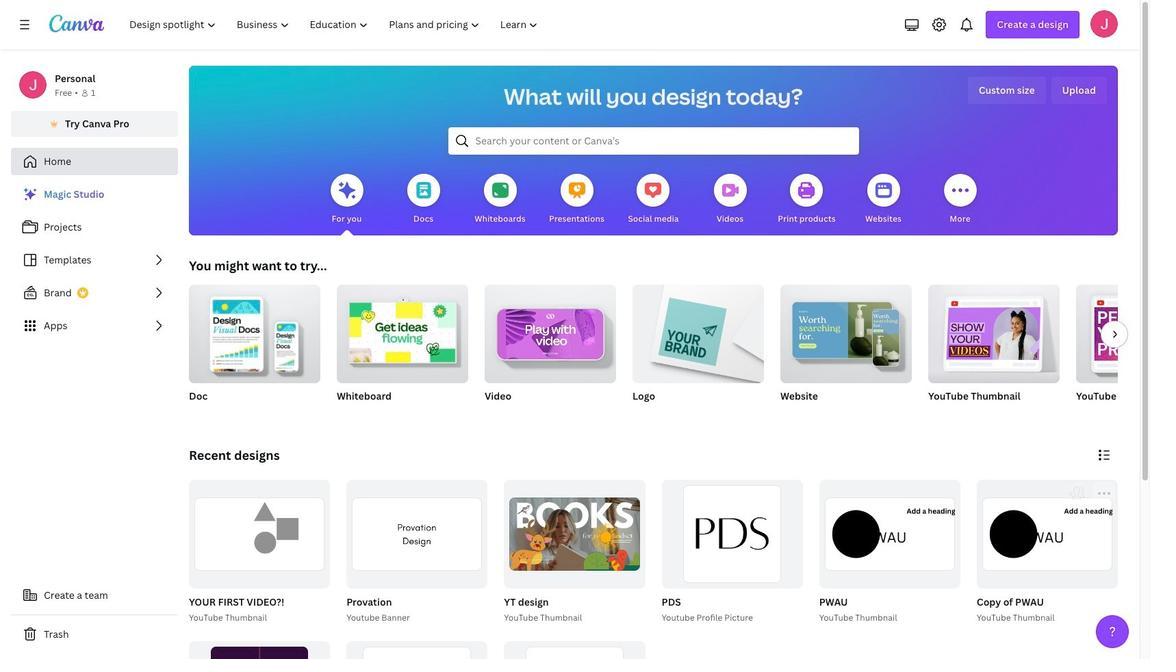 Task type: vqa. For each thing, say whether or not it's contained in the screenshot.
Create to the right
no



Task type: locate. For each thing, give the bounding box(es) containing it.
list
[[11, 181, 178, 340]]

group
[[189, 279, 320, 420], [189, 279, 320, 383], [337, 279, 468, 420], [337, 279, 468, 383], [485, 279, 616, 420], [485, 279, 616, 383], [633, 279, 764, 420], [633, 279, 764, 383], [780, 279, 912, 420], [780, 279, 912, 383], [928, 279, 1060, 420], [928, 279, 1060, 383], [1076, 285, 1150, 420], [1076, 285, 1150, 383], [186, 480, 330, 625], [189, 480, 330, 588], [344, 480, 488, 625], [347, 480, 488, 588], [501, 480, 645, 625], [504, 480, 645, 588], [659, 480, 803, 625], [662, 480, 803, 588], [816, 480, 960, 625], [974, 480, 1118, 625], [977, 480, 1118, 588], [189, 641, 330, 659], [347, 641, 488, 659], [504, 641, 645, 659]]

None search field
[[448, 127, 859, 155]]



Task type: describe. For each thing, give the bounding box(es) containing it.
james peterson image
[[1091, 10, 1118, 38]]

Search search field
[[475, 128, 831, 154]]

top level navigation element
[[120, 11, 550, 38]]



